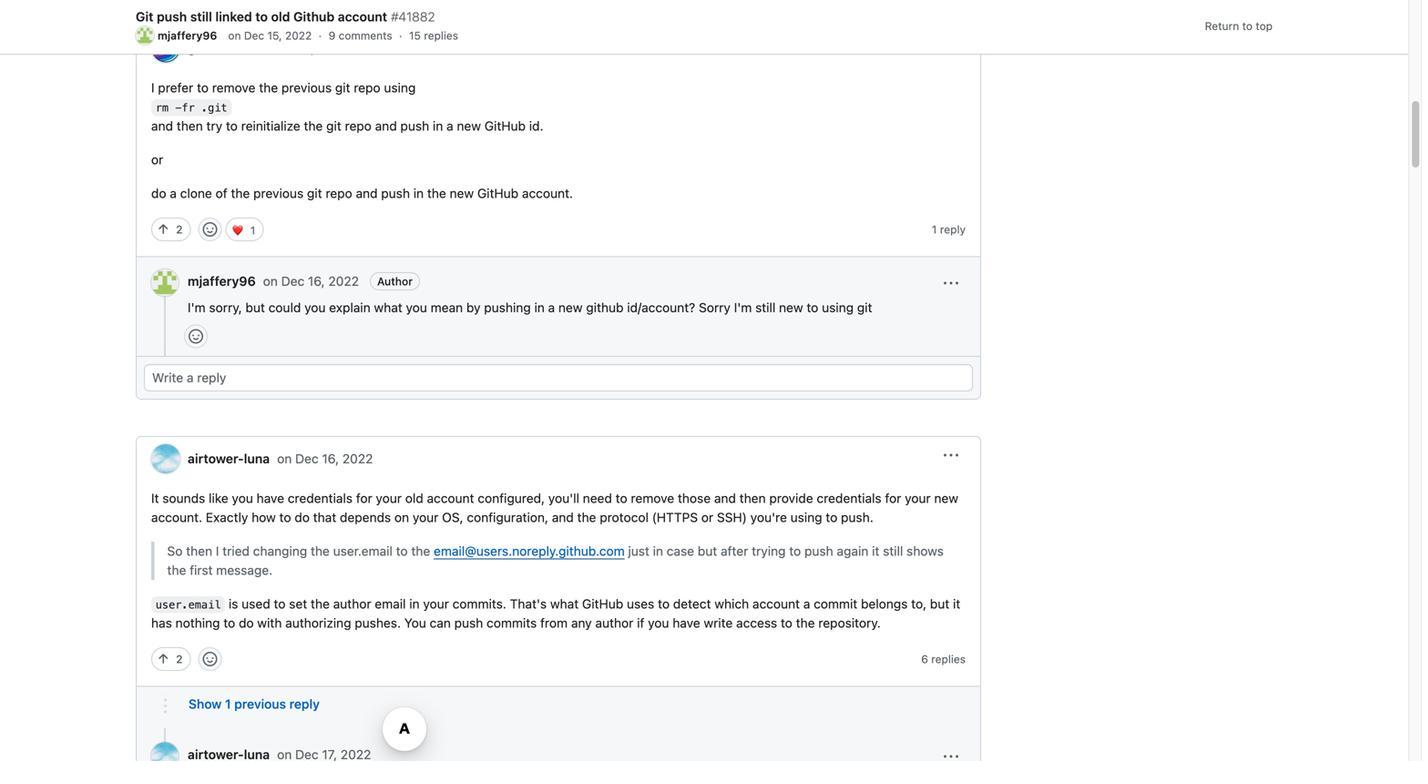 Task type: describe. For each thing, give the bounding box(es) containing it.
6
[[922, 653, 928, 666]]

2022 down github
[[318, 40, 348, 55]]

and down rm
[[151, 118, 173, 133]]

has
[[151, 616, 172, 631]]

access
[[736, 616, 777, 631]]

you're
[[751, 510, 787, 525]]

shows
[[907, 544, 944, 559]]

-
[[175, 101, 182, 114]]

0 vertical spatial what
[[374, 300, 403, 315]]

id.
[[529, 118, 544, 133]]

that
[[313, 510, 336, 525]]

have inside the "it sounds like you have credentials for your old account configured, you'll need to remove those and then provide credentials for your new account. exactly how to do that depends on your os, configuration, and the protocol (https or ssh) you're using to push."
[[257, 491, 284, 506]]

pushing
[[484, 300, 531, 315]]

that's
[[510, 597, 547, 612]]

case
[[667, 544, 694, 559]]

6 replies
[[922, 653, 966, 666]]

tried
[[223, 544, 250, 559]]

#41882
[[391, 9, 435, 24]]

account inside the "it sounds like you have credentials for your old account configured, you'll need to remove those and then provide credentials for your new account. exactly how to do that depends on your os, configuration, and the protocol (https or ssh) you're using to push."
[[427, 491, 474, 506]]

1 vertical spatial add or remove reactions element
[[184, 325, 208, 348]]

github
[[586, 300, 624, 315]]

then inside the "it sounds like you have credentials for your old account configured, you'll need to remove those and then provide credentials for your new account. exactly how to do that depends on your os, configuration, and the protocol (https or ssh) you're using to push."
[[740, 491, 766, 506]]

1 vertical spatial using
[[822, 300, 854, 315]]

1 vertical spatial on dec 16, 2022 link
[[263, 272, 359, 291]]

configuration,
[[467, 510, 549, 525]]

just
[[628, 544, 650, 559]]

9
[[329, 29, 336, 42]]

git push still linked to old github account link
[[136, 7, 387, 26]]

your up shows
[[905, 491, 931, 506]]

of
[[216, 186, 227, 201]]

you
[[404, 616, 426, 631]]

1 vertical spatial user.email
[[156, 599, 221, 612]]

id/account?
[[627, 300, 696, 315]]

it inside "just in case but after trying to push again it still shows the first message."
[[872, 544, 880, 559]]

using inside the "it sounds like you have credentials for your old account configured, you'll need to remove those and then provide credentials for your new account. exactly how to do that depends on your os, configuration, and the protocol (https or ssh) you're using to push."
[[791, 510, 822, 525]]

or inside the "it sounds like you have credentials for your old account configured, you'll need to remove those and then provide credentials for your new account. exactly how to do that depends on your os, configuration, and the protocol (https or ssh) you're using to push."
[[702, 510, 714, 525]]

return to top
[[1205, 20, 1273, 32]]

author
[[377, 275, 413, 288]]

write a reply
[[152, 370, 226, 385]]

on right luna at the left of page
[[277, 451, 292, 466]]

0 vertical spatial author
[[333, 597, 371, 612]]

do for sounds
[[295, 510, 310, 525]]

2022 up depends
[[342, 451, 373, 466]]

15,
[[267, 29, 282, 42]]

mean
[[431, 300, 463, 315]]

just in case but after trying to push again it still shows the first message.
[[167, 544, 944, 578]]

16, for getlost01
[[297, 40, 314, 55]]

github inside i prefer to remove the previous git repo using rm -fr .git and then try to reinitialize the git repo and push in a new github id.
[[485, 118, 526, 133]]

any
[[571, 616, 592, 631]]

airtower-
[[188, 451, 244, 466]]

dec down git push still linked to old github account 'link'
[[244, 29, 264, 42]]

is used to set the author email in your commits. that's what github uses to detect which account a commit belongs to, but it has nothing to do with authorizing pushes. you can push commits from any author if you have write access to the repository.
[[151, 597, 961, 631]]

email@users.noreply.github.com
[[434, 544, 625, 559]]

mjaffery96 on dec 16, 2022
[[188, 274, 359, 289]]

account inside is used to set the author email in your commits. that's what github uses to detect which account a commit belongs to, but it has nothing to do with authorizing pushes. you can push commits from any author if you have write access to the repository.
[[753, 597, 800, 612]]

0 vertical spatial but
[[246, 300, 265, 315]]

airtower-luna
[[188, 451, 270, 466]]

add or remove reactions image for bottommost "add or remove reactions" element
[[203, 652, 218, 667]]

getlost01
[[188, 40, 245, 55]]

first
[[190, 563, 213, 578]]

need
[[583, 491, 612, 506]]

1 for show 1 previous reply
[[225, 697, 231, 712]]

add or remove reactions image for "add or remove reactions" element to the middle
[[189, 329, 203, 344]]

repo for using
[[354, 80, 381, 95]]

getlost01 link
[[151, 34, 245, 63]]

a inside button
[[187, 370, 194, 385]]

so
[[167, 544, 183, 559]]

is
[[229, 597, 238, 612]]

remove inside i prefer to remove the previous git repo using rm -fr .git and then try to reinitialize the git repo and push in a new github id.
[[212, 80, 256, 95]]

github inside is used to set the author email in your commits. that's what github uses to detect which account a commit belongs to, but it has nothing to do with authorizing pushes. you can push commits from any author if you have write access to the repository.
[[582, 597, 624, 612]]

airtower-luna link
[[151, 445, 270, 474]]

push inside "just in case but after trying to push again it still shows the first message."
[[805, 544, 834, 559]]

email
[[375, 597, 406, 612]]

you inside the "it sounds like you have credentials for your old account configured, you'll need to remove those and then provide credentials for your new account. exactly how to do that depends on your os, configuration, and the protocol (https or ssh) you're using to push."
[[232, 491, 253, 506]]

provide
[[769, 491, 813, 506]]

it sounds like you have credentials for your old account configured, you'll need to remove those and then provide credentials for your new account. exactly how to do that depends on your os, configuration, and the protocol (https or ssh) you're using to push.
[[151, 491, 959, 525]]

1 horizontal spatial user.email
[[333, 544, 393, 559]]

2 vertical spatial add or remove reactions element
[[198, 648, 222, 671]]

you right could
[[304, 300, 326, 315]]

previous for remove
[[282, 80, 332, 95]]

i prefer to remove the previous git repo using rm -fr .git and then try to reinitialize the git repo and push in a new github id.
[[151, 80, 544, 133]]

explain
[[329, 300, 371, 315]]

pushes.
[[355, 616, 401, 631]]

1 reply
[[932, 223, 966, 236]]

1 vertical spatial mjaffery96 link
[[188, 273, 256, 289]]

on inside the "it sounds like you have credentials for your old account configured, you'll need to remove those and then provide credentials for your new account. exactly how to do that depends on your os, configuration, and the protocol (https or ssh) you're using to push."
[[395, 510, 409, 525]]

git push still linked to old github account #41882
[[136, 9, 435, 24]]

push up "author"
[[381, 186, 410, 201]]

0 horizontal spatial account
[[338, 9, 387, 24]]

on dec 16, 2022 for airtower-luna
[[277, 451, 373, 466]]

in inside "just in case but after trying to push again it still shows the first message."
[[653, 544, 663, 559]]

2 credentials from the left
[[817, 491, 882, 506]]

it inside is used to set the author email in your commits. that's what github uses to detect which account a commit belongs to, but it has nothing to do with authorizing pushes. you can push commits from any author if you have write access to the repository.
[[953, 597, 961, 612]]

github
[[293, 9, 335, 24]]

git
[[136, 9, 154, 24]]

15
[[409, 29, 421, 42]]

again
[[837, 544, 869, 559]]

it
[[151, 491, 159, 506]]

return to top link
[[1205, 3, 1273, 49]]

you inside is used to set the author email in your commits. that's what github uses to detect which account a commit belongs to, but it has nothing to do with authorizing pushes. you can push commits from any author if you have write access to the repository.
[[648, 616, 669, 631]]

1 vertical spatial author
[[595, 616, 634, 631]]

from
[[540, 616, 568, 631]]

.git
[[201, 101, 227, 114]]

1 vertical spatial still
[[756, 300, 776, 315]]

on dec 16, 2022 link for airtower-luna
[[277, 450, 373, 469]]

in inside i prefer to remove the previous git repo using rm -fr .git and then try to reinitialize the git repo and push in a new github id.
[[433, 118, 443, 133]]

1 vertical spatial repo
[[345, 118, 372, 133]]

remove inside the "it sounds like you have credentials for your old account configured, you'll need to remove those and then provide credentials for your new account. exactly how to do that depends on your os, configuration, and the protocol (https or ssh) you're using to push."
[[631, 491, 674, 506]]

after
[[721, 544, 748, 559]]

show 1 previous reply
[[189, 697, 320, 712]]

try
[[206, 118, 222, 133]]

your left os,
[[413, 510, 439, 525]]

push inside is used to set the author email in your commits. that's what github uses to detect which account a commit belongs to, but it has nothing to do with authorizing pushes. you can push commits from any author if you have write access to the repository.
[[454, 616, 483, 631]]

show
[[189, 697, 222, 712]]

0 vertical spatial add or remove reactions element
[[198, 218, 222, 241]]

a left 'clone'
[[170, 186, 177, 201]]

dec right luna at the left of page
[[295, 451, 319, 466]]

1 for ❤️ 1
[[250, 224, 255, 237]]

authorizing
[[285, 616, 351, 631]]

previous inside button
[[234, 697, 286, 712]]

linked
[[215, 9, 252, 24]]

write a reply button
[[144, 364, 973, 392]]

used
[[242, 597, 270, 612]]

uses
[[627, 597, 655, 612]]

0 vertical spatial or
[[151, 152, 163, 167]]

and up ssh)
[[714, 491, 736, 506]]



Task type: vqa. For each thing, say whether or not it's contained in the screenshot.
Type / To Search
no



Task type: locate. For each thing, give the bounding box(es) containing it.
sorry
[[699, 300, 731, 315]]

2 i'm from the left
[[734, 300, 752, 315]]

if
[[637, 616, 645, 631]]

1 horizontal spatial 1
[[250, 224, 255, 237]]

remove up .git
[[212, 80, 256, 95]]

it right the again
[[872, 544, 880, 559]]

0 horizontal spatial account.
[[151, 510, 202, 525]]

mjaffery96 inside mjaffery96 on dec 16, 2022
[[188, 274, 256, 289]]

arrow up image
[[156, 222, 170, 237], [156, 653, 170, 667]]

depends
[[340, 510, 391, 525]]

account up os,
[[427, 491, 474, 506]]

1 horizontal spatial it
[[953, 597, 961, 612]]

2 for or
[[176, 223, 183, 236]]

or
[[151, 152, 163, 167], [702, 510, 714, 525]]

on dec 16, 2022 link for getlost01
[[253, 39, 348, 58]]

still inside "just in case but after trying to push again it still shows the first message."
[[883, 544, 903, 559]]

1 horizontal spatial do
[[239, 616, 254, 631]]

2 for from the left
[[885, 491, 902, 506]]

1 vertical spatial have
[[673, 616, 700, 631]]

i
[[151, 80, 155, 95], [216, 544, 219, 559]]

comments
[[339, 29, 392, 42]]

mjaffery96
[[158, 29, 217, 42], [188, 274, 256, 289]]

write
[[152, 370, 183, 385]]

reinitialize
[[241, 118, 300, 133]]

0 horizontal spatial i'm
[[188, 300, 206, 315]]

user.email down depends
[[333, 544, 393, 559]]

new inside i prefer to remove the previous git repo using rm -fr .git and then try to reinitialize the git repo and push in a new github id.
[[457, 118, 481, 133]]

a right write
[[187, 370, 194, 385]]

add or remove reactions image for the top "add or remove reactions" element
[[203, 222, 218, 237]]

push.
[[841, 510, 874, 525]]

push left the again
[[805, 544, 834, 559]]

add or remove reactions element left ❤️
[[198, 218, 222, 241]]

do for used
[[239, 616, 254, 631]]

0 vertical spatial previous
[[282, 80, 332, 95]]

old inside the "it sounds like you have credentials for your old account configured, you'll need to remove those and then provide credentials for your new account. exactly how to do that depends on your os, configuration, and the protocol (https or ssh) you're using to push."
[[405, 491, 424, 506]]

·
[[319, 29, 322, 42], [399, 29, 402, 42]]

1 vertical spatial reply
[[197, 370, 226, 385]]

reply inside button
[[289, 697, 320, 712]]

0 vertical spatial mjaffery96 link
[[136, 26, 221, 45]]

on dec 16, 2022 for getlost01
[[253, 40, 348, 55]]

1 inside ❤️ 1
[[250, 224, 255, 237]]

1 horizontal spatial i'm
[[734, 300, 752, 315]]

write
[[704, 616, 733, 631]]

2 horizontal spatial still
[[883, 544, 903, 559]]

1 vertical spatial github
[[477, 186, 519, 201]]

os,
[[442, 510, 463, 525]]

2 vertical spatial then
[[186, 544, 212, 559]]

2 vertical spatial previous
[[234, 697, 286, 712]]

your up can
[[423, 597, 449, 612]]

i'm sorry, but could you explain what you mean by pushing in a new github id/account? sorry i'm still new to using git
[[188, 300, 872, 315]]

your
[[376, 491, 402, 506], [905, 491, 931, 506], [413, 510, 439, 525], [423, 597, 449, 612]]

repo up do a clone of the previous git repo and push in the new github account. on the top of page
[[345, 118, 372, 133]]

nothing
[[176, 616, 220, 631]]

0 horizontal spatial but
[[246, 300, 265, 315]]

detect
[[673, 597, 711, 612]]

❤️ 1
[[232, 224, 255, 238]]

1 vertical spatial previous
[[253, 186, 304, 201]]

sorry,
[[209, 300, 242, 315]]

author left if
[[595, 616, 634, 631]]

0 horizontal spatial what
[[374, 300, 403, 315]]

repo down the 'comments'
[[354, 80, 381, 95]]

i'm right sorry
[[734, 300, 752, 315]]

2 down 'clone'
[[176, 223, 183, 236]]

2 horizontal spatial account
[[753, 597, 800, 612]]

belongs
[[861, 597, 908, 612]]

but inside "just in case but after trying to push again it still shows the first message."
[[698, 544, 717, 559]]

mjaffery96 link up sorry,
[[188, 273, 256, 289]]

0 vertical spatial mjaffery96
[[158, 29, 217, 42]]

then inside i prefer to remove the previous git repo using rm -fr .git and then try to reinitialize the git repo and push in a new github id.
[[177, 118, 203, 133]]

have
[[257, 491, 284, 506], [673, 616, 700, 631]]

on dec 16, 2022 up that
[[277, 451, 373, 466]]

1 vertical spatial but
[[698, 544, 717, 559]]

what
[[374, 300, 403, 315], [550, 597, 579, 612]]

add or remove reactions image
[[203, 222, 218, 237], [189, 329, 203, 344], [203, 652, 218, 667]]

1 · from the left
[[319, 29, 322, 42]]

0 vertical spatial 2 button
[[151, 218, 191, 265]]

do left 'clone'
[[151, 186, 166, 201]]

0 vertical spatial old
[[271, 9, 290, 24]]

2 vertical spatial on dec 16, 2022 link
[[277, 450, 373, 469]]

0 horizontal spatial still
[[190, 9, 212, 24]]

2 vertical spatial account
[[753, 597, 800, 612]]

1 2 from the top
[[176, 223, 183, 236]]

or down rm
[[151, 152, 163, 167]]

a left id.
[[447, 118, 453, 133]]

have down detect
[[673, 616, 700, 631]]

what inside is used to set the author email in your commits. that's what github uses to detect which account a commit belongs to, but it has nothing to do with authorizing pushes. you can push commits from any author if you have write access to the repository.
[[550, 597, 579, 612]]

which
[[715, 597, 749, 612]]

push right git
[[157, 9, 187, 24]]

add or remove reactions element up write a reply
[[184, 325, 208, 348]]

1 vertical spatial mjaffery96
[[188, 274, 256, 289]]

0 vertical spatial have
[[257, 491, 284, 506]]

on
[[228, 29, 241, 42], [253, 40, 267, 55], [263, 274, 278, 289], [277, 451, 292, 466], [395, 510, 409, 525]]

add or remove reactions element down nothing
[[198, 648, 222, 671]]

what up the from
[[550, 597, 579, 612]]

2 button up the kebab horizontal icon
[[151, 648, 191, 695]]

1 vertical spatial i
[[216, 544, 219, 559]]

to inside "just in case but after trying to push again it still shows the first message."
[[789, 544, 801, 559]]

2 · from the left
[[399, 29, 402, 42]]

1 credentials from the left
[[288, 491, 353, 506]]

then down the 'fr' at the left of the page
[[177, 118, 203, 133]]

do a clone of the previous git repo and push in the new github account.
[[151, 186, 573, 201]]

1 vertical spatial 16,
[[308, 274, 325, 289]]

configured,
[[478, 491, 545, 506]]

1 horizontal spatial account.
[[522, 186, 573, 201]]

1 horizontal spatial for
[[885, 491, 902, 506]]

message.
[[216, 563, 273, 578]]

you
[[304, 300, 326, 315], [406, 300, 427, 315], [232, 491, 253, 506], [648, 616, 669, 631]]

1 horizontal spatial or
[[702, 510, 714, 525]]

0 horizontal spatial i
[[151, 80, 155, 95]]

push inside i prefer to remove the previous git repo using rm -fr .git and then try to reinitialize the git repo and push in a new github id.
[[400, 118, 429, 133]]

1 vertical spatial 2 button
[[151, 648, 191, 695]]

account. inside the "it sounds like you have credentials for your old account configured, you'll need to remove those and then provide credentials for your new account. exactly how to do that depends on your os, configuration, and the protocol (https or ssh) you're using to push."
[[151, 510, 202, 525]]

0 horizontal spatial old
[[271, 9, 290, 24]]

like
[[209, 491, 228, 506]]

2 button down 'clone'
[[151, 218, 191, 265]]

0 horizontal spatial reply
[[197, 370, 226, 385]]

0 horizontal spatial or
[[151, 152, 163, 167]]

0 vertical spatial @mjaffery96 image
[[136, 26, 154, 45]]

replies right the 6
[[932, 653, 966, 666]]

commit
[[814, 597, 858, 612]]

and up do a clone of the previous git repo and push in the new github account. on the top of page
[[375, 118, 397, 133]]

account. down id.
[[522, 186, 573, 201]]

git
[[335, 80, 350, 95], [326, 118, 341, 133], [307, 186, 322, 201], [857, 300, 872, 315]]

the
[[259, 80, 278, 95], [304, 118, 323, 133], [231, 186, 250, 201], [427, 186, 446, 201], [577, 510, 596, 525], [311, 544, 330, 559], [411, 544, 430, 559], [167, 563, 186, 578], [311, 597, 330, 612], [796, 616, 815, 631]]

your up depends
[[376, 491, 402, 506]]

mjaffery96 for mjaffery96 on dec 16, 2022
[[188, 274, 256, 289]]

❤️
[[232, 224, 243, 238]]

ssh)
[[717, 510, 747, 525]]

then up first
[[186, 544, 212, 559]]

arrow up image for so then i tried changing the user.email to the
[[156, 653, 170, 667]]

with
[[257, 616, 282, 631]]

1 horizontal spatial what
[[550, 597, 579, 612]]

i left tried
[[216, 544, 219, 559]]

do inside the "it sounds like you have credentials for your old account configured, you'll need to remove those and then provide credentials for your new account. exactly how to do that depends on your os, configuration, and the protocol (https or ssh) you're using to push."
[[295, 510, 310, 525]]

do inside is used to set the author email in your commits. that's what github uses to detect which account a commit belongs to, but it has nothing to do with authorizing pushes. you can push commits from any author if you have write access to the repository.
[[239, 616, 254, 631]]

1 horizontal spatial but
[[698, 544, 717, 559]]

0 horizontal spatial user.email
[[156, 599, 221, 612]]

dec
[[244, 29, 264, 42], [271, 40, 294, 55], [281, 274, 305, 289], [295, 451, 319, 466]]

previous up ❤️ 1
[[253, 186, 304, 201]]

1 i'm from the left
[[188, 300, 206, 315]]

list
[[801, 0, 981, 4]]

a right pushing
[[548, 300, 555, 315]]

credentials up that
[[288, 491, 353, 506]]

add or remove reactions image down nothing
[[203, 652, 218, 667]]

sounds
[[162, 491, 205, 506]]

arrow up image left ❤️
[[156, 222, 170, 237]]

0 vertical spatial reply
[[940, 223, 966, 236]]

github
[[485, 118, 526, 133], [477, 186, 519, 201], [582, 597, 624, 612]]

2022
[[285, 29, 312, 42], [318, 40, 348, 55], [328, 274, 359, 289], [342, 451, 373, 466]]

0 vertical spatial replies
[[424, 29, 458, 42]]

0 vertical spatial github
[[485, 118, 526, 133]]

on dec 15, 2022 · 9 comments · 15 replies
[[228, 29, 458, 42]]

old up so then i tried changing the user.email to the email@users.noreply.github.com
[[405, 491, 424, 506]]

dec inside mjaffery96 on dec 16, 2022
[[281, 274, 305, 289]]

those
[[678, 491, 711, 506]]

1 2 button from the top
[[151, 218, 191, 265]]

and down i prefer to remove the previous git repo using rm -fr .git and then try to reinitialize the git repo and push in a new github id.
[[356, 186, 378, 201]]

still right sorry
[[756, 300, 776, 315]]

2 vertical spatial still
[[883, 544, 903, 559]]

the inside "just in case but after trying to push again it still shows the first message."
[[167, 563, 186, 578]]

mjaffery96 for mjaffery96
[[158, 29, 217, 42]]

1 arrow up image from the top
[[156, 222, 170, 237]]

i inside i prefer to remove the previous git repo using rm -fr .git and then try to reinitialize the git repo and push in a new github id.
[[151, 80, 155, 95]]

commits
[[487, 616, 537, 631]]

and
[[151, 118, 173, 133], [375, 118, 397, 133], [356, 186, 378, 201], [714, 491, 736, 506], [552, 510, 574, 525]]

1 horizontal spatial replies
[[932, 653, 966, 666]]

0 horizontal spatial replies
[[424, 29, 458, 42]]

mjaffery96 up sorry,
[[188, 274, 256, 289]]

repo for and
[[326, 186, 352, 201]]

0 horizontal spatial 1
[[225, 697, 231, 712]]

1 inside button
[[225, 697, 231, 712]]

a inside is used to set the author email in your commits. that's what github uses to detect which account a commit belongs to, but it has nothing to do with authorizing pushes. you can push commits from any author if you have write access to the repository.
[[804, 597, 810, 612]]

previous for of
[[253, 186, 304, 201]]

2 for so then i tried changing the user.email to the
[[176, 653, 183, 666]]

your inside is used to set the author email in your commits. that's what github uses to detect which account a commit belongs to, but it has nothing to do with authorizing pushes. you can push commits from any author if you have write access to the repository.
[[423, 597, 449, 612]]

prefer
[[158, 80, 193, 95]]

16, up that
[[322, 451, 339, 466]]

fr
[[182, 101, 195, 114]]

on inside mjaffery96 on dec 16, 2022
[[263, 274, 278, 289]]

new inside the "it sounds like you have credentials for your old account configured, you'll need to remove those and then provide credentials for your new account. exactly how to do that depends on your os, configuration, and the protocol (https or ssh) you're using to push."
[[934, 491, 959, 506]]

rm
[[156, 101, 169, 114]]

on dec 16, 2022 link up could
[[263, 272, 359, 291]]

0 vertical spatial using
[[384, 80, 416, 95]]

0 vertical spatial user.email
[[333, 544, 393, 559]]

you right if
[[648, 616, 669, 631]]

commits.
[[453, 597, 507, 612]]

1 horizontal spatial i
[[216, 544, 219, 559]]

you left the mean
[[406, 300, 427, 315]]

2 vertical spatial add or remove reactions image
[[203, 652, 218, 667]]

author up the pushes.
[[333, 597, 371, 612]]

16, for airtower-luna
[[322, 451, 339, 466]]

2 button for or
[[151, 218, 191, 265]]

1 horizontal spatial author
[[595, 616, 634, 631]]

it right to,
[[953, 597, 961, 612]]

dec down the git push still linked to old github account #41882
[[271, 40, 294, 55]]

0 horizontal spatial author
[[333, 597, 371, 612]]

user.email up nothing
[[156, 599, 221, 612]]

credentials up the push. in the bottom right of the page
[[817, 491, 882, 506]]

1 vertical spatial what
[[550, 597, 579, 612]]

2 arrow up image from the top
[[156, 653, 170, 667]]

16,
[[297, 40, 314, 55], [308, 274, 325, 289], [322, 451, 339, 466]]

1 vertical spatial do
[[295, 510, 310, 525]]

the inside the "it sounds like you have credentials for your old account configured, you'll need to remove those and then provide credentials for your new account. exactly how to do that depends on your os, configuration, and the protocol (https or ssh) you're using to push."
[[577, 510, 596, 525]]

0 horizontal spatial remove
[[212, 80, 256, 95]]

but inside is used to set the author email in your commits. that's what github uses to detect which account a commit belongs to, but it has nothing to do with authorizing pushes. you can push commits from any author if you have write access to the repository.
[[930, 597, 950, 612]]

clone
[[180, 186, 212, 201]]

@mjaffery96 image
[[136, 26, 154, 45], [151, 269, 179, 296]]

exactly
[[206, 510, 248, 525]]

1 horizontal spatial credentials
[[817, 491, 882, 506]]

remove up (https
[[631, 491, 674, 506]]

1 horizontal spatial remove
[[631, 491, 674, 506]]

changing
[[253, 544, 307, 559]]

still up getlost01 link
[[190, 9, 212, 24]]

protocol
[[600, 510, 649, 525]]

but right "case"
[[698, 544, 717, 559]]

add or remove reactions image up write a reply
[[189, 329, 203, 344]]

2022 up explain on the left of the page
[[328, 274, 359, 289]]

user.email
[[333, 544, 393, 559], [156, 599, 221, 612]]

push
[[157, 9, 187, 24], [400, 118, 429, 133], [381, 186, 410, 201], [805, 544, 834, 559], [454, 616, 483, 631]]

set
[[289, 597, 307, 612]]

or down those
[[702, 510, 714, 525]]

reply
[[940, 223, 966, 236], [197, 370, 226, 385], [289, 697, 320, 712]]

16, left "author"
[[308, 274, 325, 289]]

0 horizontal spatial have
[[257, 491, 284, 506]]

i left prefer
[[151, 80, 155, 95]]

1 horizontal spatial old
[[405, 491, 424, 506]]

0 vertical spatial 16,
[[297, 40, 314, 55]]

using
[[384, 80, 416, 95], [822, 300, 854, 315], [791, 510, 822, 525]]

to,
[[911, 597, 927, 612]]

1 vertical spatial then
[[740, 491, 766, 506]]

2022 inside mjaffery96 on dec 16, 2022
[[328, 274, 359, 289]]

0 vertical spatial repo
[[354, 80, 381, 95]]

on up so then i tried changing the user.email to the email@users.noreply.github.com
[[395, 510, 409, 525]]

in inside is used to set the author email in your commits. that's what github uses to detect which account a commit belongs to, but it has nothing to do with authorizing pushes. you can push commits from any author if you have write access to the repository.
[[409, 597, 420, 612]]

repository.
[[819, 616, 881, 631]]

(https
[[652, 510, 698, 525]]

2 button for so then i tried changing the user.email to the
[[151, 648, 191, 695]]

previous inside i prefer to remove the previous git repo using rm -fr .git and then try to reinitialize the git repo and push in a new github id.
[[282, 80, 332, 95]]

0 vertical spatial still
[[190, 9, 212, 24]]

account. down sounds
[[151, 510, 202, 525]]

2 vertical spatial do
[[239, 616, 254, 631]]

push up do a clone of the previous git repo and push in the new github account. on the top of page
[[400, 118, 429, 133]]

on dec 16, 2022 link down github
[[253, 39, 348, 58]]

2 down nothing
[[176, 653, 183, 666]]

repo down i prefer to remove the previous git repo using rm -fr .git and then try to reinitialize the git repo and push in a new github id.
[[326, 186, 352, 201]]

arrow up image for or
[[156, 222, 170, 237]]

1 vertical spatial 2
[[176, 653, 183, 666]]

do left that
[[295, 510, 310, 525]]

add or remove reactions image left ❤️
[[203, 222, 218, 237]]

1 horizontal spatial ·
[[399, 29, 402, 42]]

2 horizontal spatial but
[[930, 597, 950, 612]]

16, left 9
[[297, 40, 314, 55]]

1 vertical spatial remove
[[631, 491, 674, 506]]

1 vertical spatial add or remove reactions image
[[189, 329, 203, 344]]

show 1 previous reply button
[[181, 688, 320, 714]]

1 for from the left
[[356, 491, 372, 506]]

can
[[430, 616, 451, 631]]

account up the 'comments'
[[338, 9, 387, 24]]

0 horizontal spatial for
[[356, 491, 372, 506]]

1 vertical spatial replies
[[932, 653, 966, 666]]

add or remove reactions element
[[198, 218, 222, 241], [184, 325, 208, 348], [198, 648, 222, 671]]

on up could
[[263, 274, 278, 289]]

trying
[[752, 544, 786, 559]]

using inside i prefer to remove the previous git repo using rm -fr .git and then try to reinitialize the git repo and push in a new github id.
[[384, 80, 416, 95]]

list item
[[801, 0, 865, 4]]

0 vertical spatial do
[[151, 186, 166, 201]]

· left '15'
[[399, 29, 402, 42]]

still left shows
[[883, 544, 903, 559]]

2 2 button from the top
[[151, 648, 191, 695]]

then up you're at the right bottom of the page
[[740, 491, 766, 506]]

2 vertical spatial github
[[582, 597, 624, 612]]

1 horizontal spatial have
[[673, 616, 700, 631]]

1 horizontal spatial account
[[427, 491, 474, 506]]

1 vertical spatial arrow up image
[[156, 653, 170, 667]]

2 2 from the top
[[176, 653, 183, 666]]

reply inside button
[[197, 370, 226, 385]]

replies right '15'
[[424, 29, 458, 42]]

and down you'll
[[552, 510, 574, 525]]

luna
[[244, 451, 270, 466]]

old up 15,
[[271, 9, 290, 24]]

1 vertical spatial it
[[953, 597, 961, 612]]

2 vertical spatial using
[[791, 510, 822, 525]]

1
[[932, 223, 937, 236], [250, 224, 255, 237], [225, 697, 231, 712]]

remove
[[212, 80, 256, 95], [631, 491, 674, 506]]

0 horizontal spatial ·
[[319, 29, 322, 42]]

push down commits.
[[454, 616, 483, 631]]

previous right show
[[234, 697, 286, 712]]

have inside is used to set the author email in your commits. that's what github uses to detect which account a commit belongs to, but it has nothing to do with authorizing pushes. you can push commits from any author if you have write access to the repository.
[[673, 616, 700, 631]]

previous
[[282, 80, 332, 95], [253, 186, 304, 201], [234, 697, 286, 712]]

0 horizontal spatial do
[[151, 186, 166, 201]]

mjaffery96 link down git
[[136, 26, 221, 45]]

have up how
[[257, 491, 284, 506]]

on down linked
[[228, 29, 241, 42]]

it
[[872, 544, 880, 559], [953, 597, 961, 612]]

2022 down the git push still linked to old github account #41882
[[285, 29, 312, 42]]

0 vertical spatial 2
[[176, 223, 183, 236]]

mjaffery96 down linked
[[158, 29, 217, 42]]

previous up reinitialize
[[282, 80, 332, 95]]

account up access
[[753, 597, 800, 612]]

1 vertical spatial on dec 16, 2022
[[277, 451, 373, 466]]

2 horizontal spatial 1
[[932, 223, 937, 236]]

a left the commit
[[804, 597, 810, 612]]

kebab horizontal image
[[158, 699, 172, 714]]

but left could
[[246, 300, 265, 315]]

arrow up image down has
[[156, 653, 170, 667]]

1 vertical spatial @mjaffery96 image
[[151, 269, 179, 296]]

0 vertical spatial i
[[151, 80, 155, 95]]

a inside i prefer to remove the previous git repo using rm -fr .git and then try to reinitialize the git repo and push in a new github id.
[[447, 118, 453, 133]]

credentials
[[288, 491, 353, 506], [817, 491, 882, 506]]

0 vertical spatial arrow up image
[[156, 222, 170, 237]]

@airtower luna image
[[151, 743, 179, 762]]

on left 15,
[[253, 40, 267, 55]]

1 vertical spatial or
[[702, 510, 714, 525]]

what down "author"
[[374, 300, 403, 315]]

2 vertical spatial 16,
[[322, 451, 339, 466]]

replies
[[424, 29, 458, 42], [932, 653, 966, 666]]

16, inside mjaffery96 on dec 16, 2022
[[308, 274, 325, 289]]

so then i tried changing the user.email to the email@users.noreply.github.com
[[167, 544, 625, 559]]

on dec 16, 2022 link
[[253, 39, 348, 58], [263, 272, 359, 291], [277, 450, 373, 469]]



